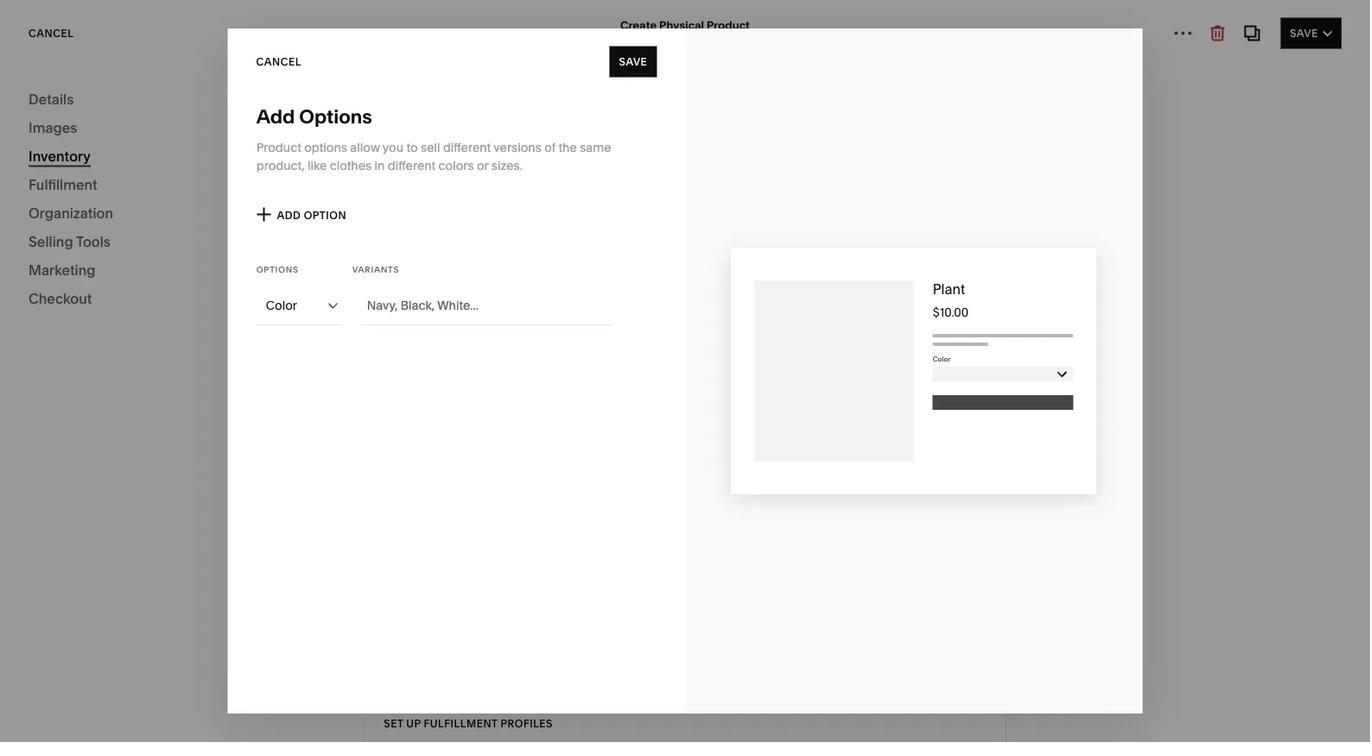 Task type: vqa. For each thing, say whether or not it's contained in the screenshot.
Create for Create Physical Product Draft
yes



Task type: describe. For each thing, give the bounding box(es) containing it.
products
[[133, 194, 192, 211]]

sell
[[421, 140, 440, 155]]

your trial ends in 14 days. upgrade now to get the most out of your site.
[[442, 712, 843, 726]]

local
[[809, 660, 840, 674]]

2 horizontal spatial your
[[792, 712, 817, 726]]

Option field
[[256, 287, 343, 325]]

fulfillment inside set up fulfillment profiles button
[[424, 718, 498, 731]]

color inside option field
[[266, 298, 297, 313]]

$10.00
[[933, 305, 969, 320]]

multiple
[[824, 450, 870, 464]]

your inside start adding products to your store
[[212, 194, 241, 211]]

add product
[[131, 274, 211, 287]]

2 horizontal spatial or
[[911, 450, 923, 464]]

on sale
[[384, 172, 428, 187]]

0 vertical spatial stock
[[384, 288, 416, 303]]

all
[[29, 82, 53, 106]]

allow
[[350, 140, 380, 155]]

1 vertical spatial of
[[509, 450, 520, 464]]

the inside product options allow you to sell different versions of the same product, like clothes in different colors or sizes.
[[558, 140, 577, 155]]

first
[[117, 239, 139, 254]]

adding
[[83, 194, 129, 211]]

receive
[[613, 660, 655, 674]]

Add... field
[[417, 364, 986, 383]]

details
[[29, 91, 74, 108]]

2 vertical spatial different
[[407, 450, 455, 464]]

checkout
[[29, 290, 92, 307]]

images
[[29, 119, 77, 136]]

trial
[[471, 712, 492, 726]]

allow buyers to select how they'd like to receive this product. for example, local pickup or ground shipping.
[[384, 660, 942, 693]]

0 vertical spatial options
[[299, 105, 372, 128]]

0 horizontal spatial for
[[630, 450, 648, 464]]

draft
[[673, 35, 697, 48]]

sell
[[384, 450, 404, 464]]

1 horizontal spatial save button
[[1280, 18, 1341, 49]]

sale
[[404, 172, 428, 187]]

0 vertical spatial product.
[[578, 450, 627, 464]]

0 horizontal spatial save button
[[609, 46, 656, 77]]

to left receive
[[599, 660, 610, 674]]

1 horizontal spatial cancel button
[[256, 46, 311, 77]]

create for create physical product draft
[[620, 18, 657, 32]]

create physical product draft
[[620, 18, 750, 48]]

comes
[[768, 450, 807, 464]]

marketing
[[29, 262, 96, 279]]

add option button
[[228, 203, 347, 234]]

start
[[48, 194, 80, 211]]

selling
[[29, 233, 73, 250]]

set up fulfillment profiles
[[384, 718, 553, 731]]

colors inside product options allow you to sell different versions of the same product, like clothes in different colors or sizes.
[[438, 158, 474, 173]]

most
[[724, 712, 753, 726]]

add for add product
[[131, 274, 155, 287]]

allow
[[384, 660, 415, 674]]

example, inside 'allow buyers to select how they'd like to receive this product. for example, local pickup or ground shipping.'
[[754, 660, 806, 674]]

Stock number field
[[613, 276, 986, 314]]

add option
[[277, 209, 347, 222]]

or inside product options allow you to sell different versions of the same product, like clothes in different colors or sizes.
[[477, 158, 488, 173]]

price
[[384, 133, 413, 148]]

Search items… text field
[[57, 116, 309, 154]]

plant $10.00
[[933, 281, 969, 320]]

out
[[756, 712, 775, 726]]

0 vertical spatial different
[[443, 140, 491, 155]]

Navy, Black, White... text field
[[367, 296, 612, 315]]

Sale Price text field
[[613, 200, 986, 238]]

of inside product options allow you to sell different versions of the same product, like clothes in different colors or sizes.
[[544, 140, 556, 155]]

ground
[[899, 660, 942, 674]]

set
[[384, 718, 403, 731]]

like inside product options allow you to sell different versions of the same product, like clothes in different colors or sizes.
[[307, 158, 327, 173]]

sell different versions of the same product. for example, a shirt that comes in multiple colors or sizes.
[[384, 450, 957, 464]]

selling.
[[233, 239, 273, 254]]

product inside create physical product draft
[[707, 18, 750, 32]]

profiles
[[501, 718, 553, 731]]

add for add options
[[256, 105, 295, 128]]

shirt
[[716, 450, 741, 464]]

you
[[383, 140, 403, 155]]

for inside 'allow buyers to select how they'd like to receive this product. for example, local pickup or ground shipping.'
[[733, 660, 751, 674]]

your
[[442, 712, 468, 726]]

1 horizontal spatial save
[[1290, 27, 1318, 39]]

plant
[[933, 281, 965, 298]]

options
[[304, 140, 347, 155]]

1 vertical spatial sizes.
[[926, 450, 957, 464]]

select
[[474, 660, 509, 674]]

0 horizontal spatial options
[[256, 264, 299, 275]]

inventory
[[29, 148, 91, 165]]

unlimited stock
[[384, 327, 474, 342]]



Task type: locate. For each thing, give the bounding box(es) containing it.
get
[[681, 712, 700, 726]]

add inside "button"
[[131, 274, 155, 287]]

days.
[[554, 712, 584, 726]]

buyers
[[418, 660, 457, 674]]

to inside start adding products to your store
[[196, 194, 209, 211]]

0 vertical spatial sizes.
[[491, 158, 523, 173]]

1 horizontal spatial your
[[212, 194, 241, 211]]

save
[[1290, 27, 1318, 39], [619, 55, 647, 68]]

on
[[384, 172, 401, 187]]

0 horizontal spatial save
[[619, 55, 647, 68]]

1 horizontal spatial sizes.
[[926, 450, 957, 464]]

color down $10.00
[[933, 355, 951, 364]]

create inside create physical product draft
[[620, 18, 657, 32]]

stock down navy, black, white... text box
[[442, 327, 474, 342]]

0 horizontal spatial sizes.
[[491, 158, 523, 173]]

or
[[477, 158, 488, 173], [911, 450, 923, 464], [884, 660, 896, 674]]

tools
[[76, 233, 111, 250]]

0 horizontal spatial product.
[[578, 450, 627, 464]]

for up most
[[733, 660, 751, 674]]

cancel button up add options
[[256, 46, 311, 77]]

to left start
[[190, 239, 201, 254]]

1 horizontal spatial options
[[299, 105, 372, 128]]

in left 14
[[526, 712, 537, 726]]

add down first
[[131, 274, 155, 287]]

1 vertical spatial colors
[[873, 450, 908, 464]]

2 horizontal spatial product
[[707, 18, 750, 32]]

organization
[[29, 205, 113, 222]]

0 vertical spatial fulfillment
[[29, 176, 97, 193]]

pickup
[[843, 660, 881, 674]]

0 horizontal spatial the
[[523, 450, 541, 464]]

colors
[[438, 158, 474, 173], [873, 450, 908, 464]]

1 vertical spatial fulfillment
[[424, 718, 498, 731]]

same
[[580, 140, 611, 155], [544, 450, 576, 464]]

options up options
[[299, 105, 372, 128]]

0 horizontal spatial or
[[477, 158, 488, 173]]

add product button
[[48, 265, 294, 296]]

0 horizontal spatial colors
[[438, 158, 474, 173]]

0 horizontal spatial in
[[375, 158, 385, 173]]

cancel button
[[29, 18, 74, 49], [256, 46, 311, 77]]

1 vertical spatial same
[[544, 450, 576, 464]]

2 vertical spatial add
[[131, 274, 155, 287]]

cancel up add options
[[256, 55, 302, 68]]

1 vertical spatial save
[[619, 55, 647, 68]]

fulfillment right up
[[424, 718, 498, 731]]

create your first product to start selling.
[[48, 239, 273, 254]]

0 horizontal spatial fulfillment
[[29, 176, 97, 193]]

product inside "button"
[[158, 274, 211, 287]]

this
[[658, 660, 679, 674]]

product.
[[578, 450, 627, 464], [682, 660, 730, 674]]

product down product
[[158, 274, 211, 287]]

create
[[620, 18, 657, 32], [48, 239, 87, 254]]

example, left local on the right bottom of page
[[754, 660, 806, 674]]

0 horizontal spatial like
[[307, 158, 327, 173]]

now
[[640, 712, 664, 726]]

cancel up all
[[29, 27, 74, 39]]

1 vertical spatial create
[[48, 239, 87, 254]]

add inside button
[[277, 209, 301, 222]]

0 vertical spatial or
[[477, 158, 488, 173]]

create for create your first product to start selling.
[[48, 239, 87, 254]]

2 vertical spatial or
[[884, 660, 896, 674]]

1 horizontal spatial fulfillment
[[424, 718, 498, 731]]

0 vertical spatial same
[[580, 140, 611, 155]]

colors down sell
[[438, 158, 474, 173]]

1 vertical spatial options
[[256, 264, 299, 275]]

0 horizontal spatial cancel button
[[29, 18, 74, 49]]

fulfillment
[[29, 176, 97, 193], [424, 718, 498, 731]]

0 vertical spatial color
[[266, 298, 297, 313]]

stock down variants
[[384, 288, 416, 303]]

start adding products to your store
[[48, 194, 241, 230]]

0 vertical spatial add
[[256, 105, 295, 128]]

in
[[375, 158, 385, 173], [810, 450, 821, 464], [526, 712, 537, 726]]

your up start
[[212, 194, 241, 211]]

of
[[544, 140, 556, 155], [509, 450, 520, 464], [778, 712, 789, 726]]

Unlimited Stock checkbox
[[964, 329, 974, 339]]

1 horizontal spatial product.
[[682, 660, 730, 674]]

to
[[406, 140, 418, 155], [196, 194, 209, 211], [190, 239, 201, 254], [460, 660, 471, 674], [599, 660, 610, 674], [667, 712, 678, 726]]

0 horizontal spatial your
[[89, 239, 115, 254]]

like down options
[[307, 158, 327, 173]]

0 horizontal spatial same
[[544, 450, 576, 464]]

0 horizontal spatial create
[[48, 239, 87, 254]]

different right sell
[[443, 140, 491, 155]]

a
[[706, 450, 713, 464]]

your
[[212, 194, 241, 211], [89, 239, 115, 254], [792, 712, 817, 726]]

store
[[48, 213, 82, 230]]

1 horizontal spatial in
[[526, 712, 537, 726]]

0 vertical spatial your
[[212, 194, 241, 211]]

fulfillment up start
[[29, 176, 97, 193]]

0 horizontal spatial of
[[509, 450, 520, 464]]

start
[[204, 239, 230, 254]]

categories
[[33, 32, 103, 44]]

2 vertical spatial the
[[703, 712, 722, 726]]

0 vertical spatial of
[[544, 140, 556, 155]]

2 horizontal spatial in
[[810, 450, 821, 464]]

option
[[304, 209, 347, 222]]

add
[[256, 105, 295, 128], [277, 209, 301, 222], [131, 274, 155, 287]]

categories button
[[0, 19, 122, 57]]

different down you at the left top of the page
[[388, 158, 436, 173]]

in inside product options allow you to sell different versions of the same product, like clothes in different colors or sizes.
[[375, 158, 385, 173]]

0 horizontal spatial stock
[[384, 288, 416, 303]]

cancel button up all
[[29, 18, 74, 49]]

options
[[299, 105, 372, 128], [256, 264, 299, 275]]

upgrade
[[587, 712, 637, 726]]

0 vertical spatial save
[[1290, 27, 1318, 39]]

1 vertical spatial or
[[911, 450, 923, 464]]

stock
[[384, 288, 416, 303], [442, 327, 474, 342]]

how
[[512, 660, 536, 674]]

or right multiple
[[911, 450, 923, 464]]

0 vertical spatial like
[[307, 158, 327, 173]]

1 horizontal spatial or
[[884, 660, 896, 674]]

1 vertical spatial your
[[89, 239, 115, 254]]

unlimited
[[384, 327, 439, 342]]

add left option
[[277, 209, 301, 222]]

2 horizontal spatial of
[[778, 712, 789, 726]]

site.
[[820, 712, 843, 726]]

2 vertical spatial in
[[526, 712, 537, 726]]

add options
[[256, 105, 372, 128]]

clothes
[[330, 158, 372, 173]]

0 vertical spatial colors
[[438, 158, 474, 173]]

to right products
[[196, 194, 209, 211]]

2 vertical spatial your
[[792, 712, 817, 726]]

1 vertical spatial product.
[[682, 660, 730, 674]]

different
[[443, 140, 491, 155], [388, 158, 436, 173], [407, 450, 455, 464]]

color down the selling.
[[266, 298, 297, 313]]

0 vertical spatial example,
[[651, 450, 703, 464]]

0 horizontal spatial color
[[266, 298, 297, 313]]

0 vertical spatial the
[[558, 140, 577, 155]]

example,
[[651, 450, 703, 464], [754, 660, 806, 674]]

shipping.
[[384, 679, 438, 693]]

ends
[[495, 712, 524, 726]]

0 vertical spatial versions
[[494, 140, 541, 155]]

like right they'd
[[577, 660, 596, 674]]

1 vertical spatial versions
[[458, 450, 506, 464]]

create down store
[[48, 239, 87, 254]]

the
[[558, 140, 577, 155], [523, 450, 541, 464], [703, 712, 722, 726]]

0 vertical spatial in
[[375, 158, 385, 173]]

tab list
[[1184, 24, 1264, 51]]

1 horizontal spatial product
[[256, 140, 301, 155]]

product options allow you to sell different versions of the same product, like clothes in different colors or sizes.
[[256, 140, 611, 173]]

up
[[406, 718, 421, 731]]

selling tools
[[29, 233, 111, 250]]

or inside 'allow buyers to select how they'd like to receive this product. for example, local pickup or ground shipping.'
[[884, 660, 896, 674]]

that
[[744, 450, 766, 464]]

in down you at the left top of the page
[[375, 158, 385, 173]]

product up product,
[[256, 140, 301, 155]]

0 vertical spatial for
[[630, 450, 648, 464]]

to left get
[[667, 712, 678, 726]]

1 horizontal spatial stock
[[442, 327, 474, 342]]

1 vertical spatial in
[[810, 450, 821, 464]]

save button
[[1280, 18, 1341, 49], [609, 46, 656, 77]]

they'd
[[539, 660, 574, 674]]

or right pickup on the right bottom of the page
[[884, 660, 896, 674]]

your left first
[[89, 239, 115, 254]]

1 horizontal spatial example,
[[754, 660, 806, 674]]

2 vertical spatial product
[[158, 274, 211, 287]]

1 horizontal spatial of
[[544, 140, 556, 155]]

your left the site. on the right bottom of page
[[792, 712, 817, 726]]

to left select
[[460, 660, 471, 674]]

or right sale on the left of page
[[477, 158, 488, 173]]

1 vertical spatial product
[[256, 140, 301, 155]]

for left a
[[630, 450, 648, 464]]

1 vertical spatial the
[[523, 450, 541, 464]]

different right 'sell' at left
[[407, 450, 455, 464]]

product right physical
[[707, 18, 750, 32]]

to inside product options allow you to sell different versions of the same product, like clothes in different colors or sizes.
[[406, 140, 418, 155]]

0 vertical spatial create
[[620, 18, 657, 32]]

sizes. inside product options allow you to sell different versions of the same product, like clothes in different colors or sizes.
[[491, 158, 523, 173]]

2 vertical spatial of
[[778, 712, 789, 726]]

1 horizontal spatial like
[[577, 660, 596, 674]]

1 vertical spatial stock
[[442, 327, 474, 342]]

1 vertical spatial example,
[[754, 660, 806, 674]]

1 horizontal spatial same
[[580, 140, 611, 155]]

create left physical
[[620, 18, 657, 32]]

color
[[266, 298, 297, 313], [933, 355, 951, 364]]

1 horizontal spatial colors
[[873, 450, 908, 464]]

same inside product options allow you to sell different versions of the same product, like clothes in different colors or sizes.
[[580, 140, 611, 155]]

in right comes
[[810, 450, 821, 464]]

set up fulfillment profiles button
[[384, 709, 553, 740]]

add for add option
[[277, 209, 301, 222]]

physical
[[659, 18, 704, 32]]

1 vertical spatial for
[[733, 660, 751, 674]]

colors right multiple
[[873, 450, 908, 464]]

versions inside product options allow you to sell different versions of the same product, like clothes in different colors or sizes.
[[494, 140, 541, 155]]

0 vertical spatial product
[[707, 18, 750, 32]]

1 horizontal spatial color
[[933, 355, 951, 364]]

1 vertical spatial add
[[277, 209, 301, 222]]

like inside 'allow buyers to select how they'd like to receive this product. for example, local pickup or ground shipping.'
[[577, 660, 596, 674]]

product,
[[256, 158, 305, 173]]

14
[[540, 712, 551, 726]]

shop
[[836, 24, 862, 37]]

2 horizontal spatial the
[[703, 712, 722, 726]]

0 horizontal spatial product
[[158, 274, 211, 287]]

1 horizontal spatial cancel
[[256, 55, 302, 68]]

1 vertical spatial different
[[388, 158, 436, 173]]

product inside product options allow you to sell different versions of the same product, like clothes in different colors or sizes.
[[256, 140, 301, 155]]

0 horizontal spatial cancel
[[29, 27, 74, 39]]

add up product,
[[256, 105, 295, 128]]

product
[[707, 18, 750, 32], [256, 140, 301, 155], [158, 274, 211, 287]]

options down the selling.
[[256, 264, 299, 275]]

row group
[[0, 43, 342, 738]]

to left sell
[[406, 140, 418, 155]]

0 horizontal spatial example,
[[651, 450, 703, 464]]

variants
[[352, 264, 399, 275]]

example, left a
[[651, 450, 703, 464]]

product
[[142, 239, 187, 254]]

0 vertical spatial cancel
[[29, 27, 74, 39]]

1 vertical spatial cancel
[[256, 55, 302, 68]]

sizes.
[[491, 158, 523, 173], [926, 450, 957, 464]]

for
[[630, 450, 648, 464], [733, 660, 751, 674]]

1 horizontal spatial the
[[558, 140, 577, 155]]

product. inside 'allow buyers to select how they'd like to receive this product. for example, local pickup or ground shipping.'
[[682, 660, 730, 674]]

1 horizontal spatial create
[[620, 18, 657, 32]]

Price text field
[[613, 122, 986, 160]]

versions
[[494, 140, 541, 155], [458, 450, 506, 464]]

1 horizontal spatial for
[[733, 660, 751, 674]]

like
[[307, 158, 327, 173], [577, 660, 596, 674]]



